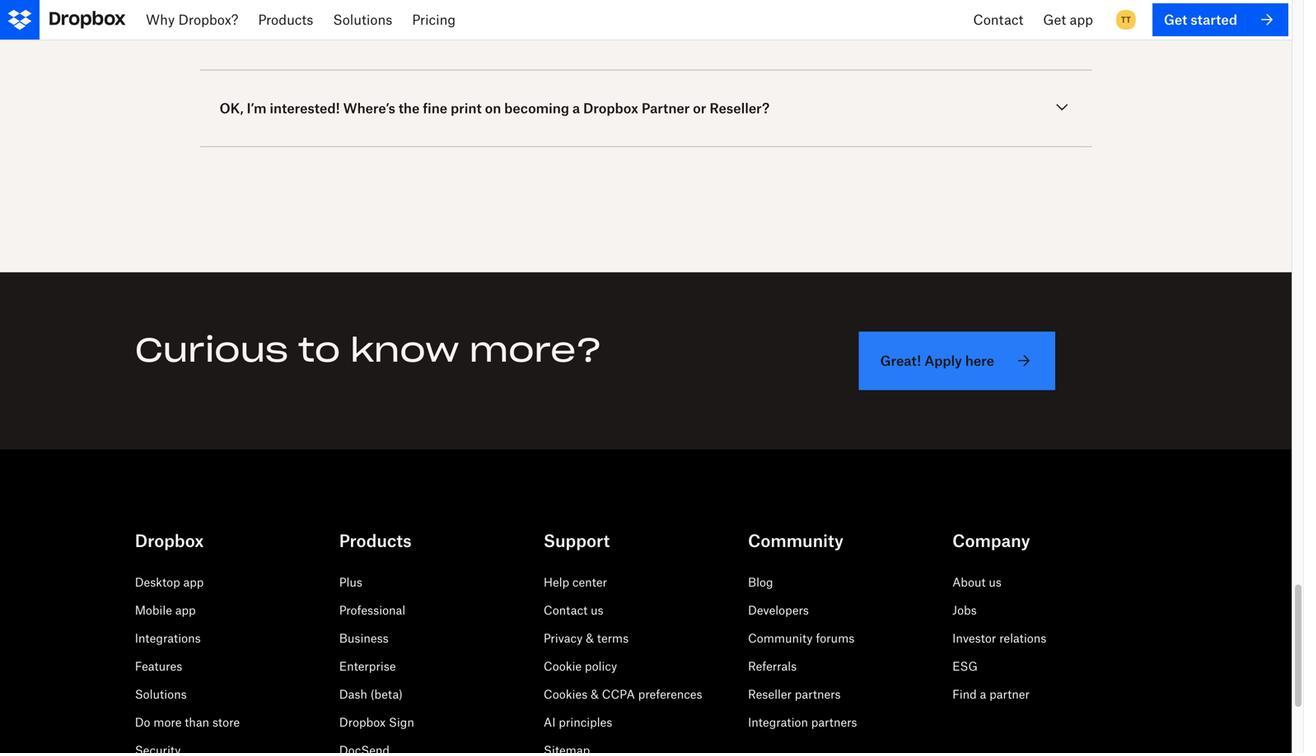 Task type: vqa. For each thing, say whether or not it's contained in the screenshot.


Task type: locate. For each thing, give the bounding box(es) containing it.
contact button
[[964, 0, 1034, 40]]

center
[[573, 575, 607, 589]]

get right contact popup button
[[1043, 12, 1066, 28]]

integrations
[[135, 631, 201, 645]]

0 horizontal spatial products
[[258, 12, 313, 28]]

tt button
[[1113, 7, 1140, 33]]

1 vertical spatial &
[[591, 687, 599, 701]]

1 horizontal spatial us
[[989, 575, 1002, 589]]

solutions
[[333, 12, 392, 28], [135, 687, 187, 701]]

0 vertical spatial more
[[322, 23, 356, 40]]

1 vertical spatial solutions
[[135, 687, 187, 701]]

desktop
[[135, 575, 180, 589]]

1 horizontal spatial products
[[339, 531, 412, 551]]

partner
[[990, 687, 1030, 701]]

0 vertical spatial &
[[586, 631, 594, 645]]

features
[[135, 659, 182, 673]]

products inside footer
[[339, 531, 412, 551]]

app left the tt
[[1070, 12, 1093, 28]]

a
[[573, 100, 580, 116], [980, 687, 987, 701]]

0 horizontal spatial contact
[[544, 603, 588, 617]]

0 vertical spatial contact
[[974, 12, 1024, 28]]

or
[[693, 100, 707, 116]]

contact inside footer
[[544, 603, 588, 617]]

contact inside popup button
[[974, 12, 1024, 28]]

community up blog
[[748, 531, 844, 551]]

solutions down features 'link'
[[135, 687, 187, 701]]

help
[[544, 575, 570, 589]]

contact left get app
[[974, 12, 1024, 28]]

get inside get app 'popup button'
[[1043, 12, 1066, 28]]

products right how
[[258, 12, 313, 28]]

do more than store
[[135, 715, 240, 729]]

footer
[[0, 489, 1292, 753]]

blog
[[748, 575, 773, 589]]

on left technology at the top
[[561, 23, 578, 40]]

business link
[[339, 631, 389, 645]]

get for get started
[[1164, 11, 1188, 28]]

a right becoming
[[573, 100, 580, 116]]

i'm
[[247, 100, 267, 116]]

app right mobile
[[175, 603, 196, 617]]

0 vertical spatial products
[[258, 12, 313, 28]]

help center
[[544, 575, 607, 589]]

privacy
[[544, 631, 583, 645]]

than
[[185, 715, 209, 729]]

find
[[953, 687, 977, 701]]

on right print
[[485, 100, 501, 116]]

referrals
[[748, 659, 797, 673]]

0 horizontal spatial a
[[573, 100, 580, 116]]

about us link
[[953, 575, 1002, 589]]

contact for contact us
[[544, 603, 588, 617]]

1 horizontal spatial get
[[1164, 11, 1188, 28]]

0 horizontal spatial us
[[591, 603, 604, 617]]

preferences
[[638, 687, 703, 701]]

desktop app
[[135, 575, 204, 589]]

enterprise link
[[339, 659, 396, 673]]

reseller
[[748, 687, 792, 701]]

1 horizontal spatial contact
[[974, 12, 1024, 28]]

0 vertical spatial app
[[1070, 12, 1093, 28]]

great! apply here
[[880, 353, 995, 369]]

get started
[[1164, 11, 1238, 28]]

1 vertical spatial contact
[[544, 603, 588, 617]]

curious
[[135, 329, 288, 371]]

solutions right learn
[[333, 12, 392, 28]]

app inside 'popup button'
[[1070, 12, 1093, 28]]

reseller partners link
[[748, 687, 841, 701]]

1 horizontal spatial solutions
[[333, 12, 392, 28]]

a right find
[[980, 687, 987, 701]]

reseller?
[[710, 100, 770, 116]]

curious to know more?
[[135, 329, 602, 371]]

ccpa
[[602, 687, 635, 701]]

more inside footer
[[154, 715, 182, 729]]

sign
[[389, 715, 414, 729]]

community for community
[[748, 531, 844, 551]]

here
[[966, 353, 995, 369]]

interested!
[[270, 100, 340, 116]]

ok,
[[220, 100, 244, 116]]

mobile app
[[135, 603, 196, 617]]

do
[[135, 715, 150, 729]]

dropbox
[[503, 23, 558, 40], [583, 100, 639, 116], [135, 531, 204, 551], [339, 715, 386, 729]]

&
[[586, 631, 594, 645], [591, 687, 599, 701]]

1 vertical spatial on
[[485, 100, 501, 116]]

1 vertical spatial community
[[748, 631, 813, 645]]

1 community from the top
[[748, 531, 844, 551]]

get left started
[[1164, 11, 1188, 28]]

integration
[[748, 715, 808, 729]]

us down 'center'
[[591, 603, 604, 617]]

business
[[339, 631, 389, 645]]

pricing
[[412, 12, 456, 28]]

more right "do"
[[154, 715, 182, 729]]

1 vertical spatial partners
[[811, 715, 857, 729]]

partners down the reseller partners link
[[811, 715, 857, 729]]

contact up privacy
[[544, 603, 588, 617]]

0 vertical spatial us
[[989, 575, 1002, 589]]

more
[[322, 23, 356, 40], [154, 715, 182, 729]]

us right about on the right of the page
[[989, 575, 1002, 589]]

more right learn
[[322, 23, 356, 40]]

footer containing dropbox
[[0, 489, 1292, 753]]

1 vertical spatial a
[[980, 687, 987, 701]]

1 horizontal spatial a
[[980, 687, 987, 701]]

0 horizontal spatial on
[[485, 100, 501, 116]]

plus
[[339, 575, 363, 589]]

0 horizontal spatial more
[[154, 715, 182, 729]]

2 community from the top
[[748, 631, 813, 645]]

policy
[[585, 659, 617, 673]]

1 horizontal spatial on
[[561, 23, 578, 40]]

us for contact us
[[591, 603, 604, 617]]

app right desktop
[[183, 575, 204, 589]]

& left ccpa
[[591, 687, 599, 701]]

2 vertical spatial app
[[175, 603, 196, 617]]

1 vertical spatial more
[[154, 715, 182, 729]]

find a partner
[[953, 687, 1030, 701]]

enterprise
[[339, 659, 396, 673]]

partners for reseller partners
[[795, 687, 841, 701]]

1 vertical spatial us
[[591, 603, 604, 617]]

privacy & terms link
[[544, 631, 629, 645]]

0 vertical spatial community
[[748, 531, 844, 551]]

get inside 'get started' link
[[1164, 11, 1188, 28]]

products up plus link
[[339, 531, 412, 551]]

0 horizontal spatial solutions
[[135, 687, 187, 701]]

partners up 'integration partners' at right
[[795, 687, 841, 701]]

get for get app
[[1043, 12, 1066, 28]]

1 vertical spatial app
[[183, 575, 204, 589]]

contact us link
[[544, 603, 604, 617]]

app for desktop app
[[183, 575, 204, 589]]

0 horizontal spatial get
[[1043, 12, 1066, 28]]

about us
[[953, 575, 1002, 589]]

mobile
[[135, 603, 172, 617]]

0 vertical spatial solutions
[[333, 12, 392, 28]]

community down 'developers'
[[748, 631, 813, 645]]

1 vertical spatial products
[[339, 531, 412, 551]]

& left the terms
[[586, 631, 594, 645]]

contact for contact
[[974, 12, 1024, 28]]

0 vertical spatial partners
[[795, 687, 841, 701]]

dropbox sign link
[[339, 715, 414, 729]]

mobile app link
[[135, 603, 196, 617]]

integrations link
[[135, 631, 201, 645]]

solutions inside dropdown button
[[333, 12, 392, 28]]

dropbox up desktop app
[[135, 531, 204, 551]]

the
[[399, 100, 420, 116]]

why
[[146, 12, 175, 28]]

plus link
[[339, 575, 363, 589]]



Task type: describe. For each thing, give the bounding box(es) containing it.
cookies
[[544, 687, 588, 701]]

know
[[350, 329, 460, 371]]

can
[[252, 23, 276, 40]]

cookies & ccpa preferences
[[544, 687, 703, 701]]

more?
[[469, 329, 602, 371]]

solutions button
[[323, 0, 402, 40]]

ai
[[544, 715, 556, 729]]

principles
[[559, 715, 613, 729]]

learn
[[286, 23, 319, 40]]

dash (beta)
[[339, 687, 403, 701]]

contact us
[[544, 603, 604, 617]]

partnering
[[400, 23, 468, 40]]

& for ccpa
[[591, 687, 599, 701]]

dropbox down dash (beta)
[[339, 715, 386, 729]]

dropbox sign
[[339, 715, 414, 729]]

products button
[[248, 0, 323, 40]]

app for mobile app
[[175, 603, 196, 617]]

cookie policy
[[544, 659, 617, 673]]

privacy & terms
[[544, 631, 629, 645]]

community forums link
[[748, 631, 855, 645]]

solutions link
[[135, 687, 187, 701]]

to
[[298, 329, 340, 371]]

features link
[[135, 659, 182, 673]]

community forums
[[748, 631, 855, 645]]

developers link
[[748, 603, 809, 617]]

app for get app
[[1070, 12, 1093, 28]]

how can i learn more about partnering with dropbox on technology integrations?
[[220, 23, 742, 40]]

dropbox?
[[178, 12, 238, 28]]

great!
[[880, 353, 922, 369]]

solutions inside footer
[[135, 687, 187, 701]]

partner
[[642, 100, 690, 116]]

integrations?
[[656, 23, 742, 40]]

cookies & ccpa preferences link
[[544, 687, 703, 701]]

us for about us
[[989, 575, 1002, 589]]

do more than store link
[[135, 715, 240, 729]]

ai principles link
[[544, 715, 613, 729]]

store
[[213, 715, 240, 729]]

relations
[[1000, 631, 1047, 645]]

blog link
[[748, 575, 773, 589]]

with
[[471, 23, 500, 40]]

becoming
[[504, 100, 569, 116]]

fine
[[423, 100, 448, 116]]

cookie
[[544, 659, 582, 673]]

0 vertical spatial a
[[573, 100, 580, 116]]

get app button
[[1034, 0, 1103, 40]]

(beta)
[[371, 687, 403, 701]]

community for community forums
[[748, 631, 813, 645]]

why dropbox? button
[[136, 0, 248, 40]]

jobs
[[953, 603, 977, 617]]

dropbox left partner
[[583, 100, 639, 116]]

ok, i'm interested! where's the fine print on becoming a dropbox partner or reseller?
[[220, 100, 770, 116]]

investor
[[953, 631, 997, 645]]

company
[[953, 531, 1031, 551]]

integration partners
[[748, 715, 857, 729]]

esg
[[953, 659, 978, 673]]

0 vertical spatial on
[[561, 23, 578, 40]]

products inside dropdown button
[[258, 12, 313, 28]]

cookie policy link
[[544, 659, 617, 673]]

integration partners link
[[748, 715, 857, 729]]

developers
[[748, 603, 809, 617]]

support
[[544, 531, 610, 551]]

why dropbox?
[[146, 12, 238, 28]]

& for terms
[[586, 631, 594, 645]]

esg link
[[953, 659, 978, 673]]

pricing link
[[402, 0, 466, 40]]

partners for integration partners
[[811, 715, 857, 729]]

ai principles
[[544, 715, 613, 729]]

investor relations
[[953, 631, 1047, 645]]

apply
[[925, 353, 962, 369]]

1 horizontal spatial more
[[322, 23, 356, 40]]

a inside footer
[[980, 687, 987, 701]]

started
[[1191, 11, 1238, 28]]

where's
[[343, 100, 395, 116]]

help center link
[[544, 575, 607, 589]]

get started link
[[1153, 3, 1289, 36]]

referrals link
[[748, 659, 797, 673]]

dropbox right with
[[503, 23, 558, 40]]

professional
[[339, 603, 406, 617]]

great! apply here link
[[859, 332, 1056, 390]]

i
[[279, 23, 283, 40]]

investor relations link
[[953, 631, 1047, 645]]

about
[[359, 23, 396, 40]]

professional link
[[339, 603, 406, 617]]

desktop app link
[[135, 575, 204, 589]]



